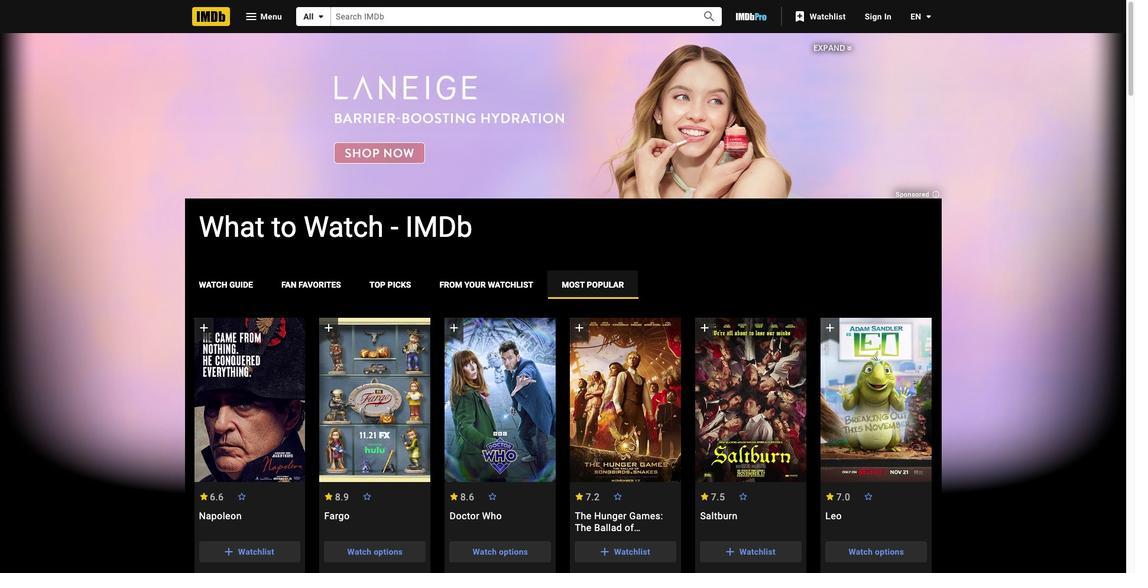 Task type: describe. For each thing, give the bounding box(es) containing it.
watchlist right watchlist icon
[[810, 12, 846, 21]]

top
[[370, 280, 386, 290]]

group containing 6.6
[[194, 318, 305, 574]]

arrow drop down image for all
[[314, 9, 328, 24]]

menu
[[261, 12, 282, 21]]

leo image
[[821, 318, 932, 483]]

watchlist for saltburn
[[740, 548, 776, 557]]

to
[[272, 211, 297, 244]]

what to watch - imdb
[[199, 211, 473, 244]]

snakes
[[632, 535, 664, 546]]

napoleon
[[199, 511, 242, 522]]

napoleon image
[[194, 318, 305, 483]]

imdb
[[406, 211, 473, 244]]

leo link
[[821, 511, 932, 535]]

what
[[199, 211, 265, 244]]

watchlist for napoleon
[[238, 548, 274, 557]]

what to watch - imdb main content
[[0, 0, 1131, 574]]

saltburn link
[[696, 511, 807, 535]]

2 the from the top
[[575, 523, 592, 534]]

fargo watch options
[[324, 511, 403, 557]]

the hunger games: the ballad of songbirds & snakes
[[575, 511, 664, 546]]

group containing 8.6
[[445, 318, 556, 574]]

fan favorites
[[281, 280, 341, 290]]

watch down "leo" link
[[849, 548, 873, 557]]

menu image
[[244, 9, 258, 24]]

napoleon link
[[194, 511, 305, 535]]

watch inside fargo watch options
[[347, 548, 372, 557]]

group containing 7.0
[[821, 318, 932, 574]]

picks
[[388, 280, 411, 290]]

watch options button for doctor who
[[450, 542, 551, 563]]

from your watchlist
[[440, 280, 534, 290]]

sign in button
[[856, 6, 901, 27]]

arrow drop down image for en
[[922, 9, 936, 24]]

star border inline image for 7.2
[[613, 493, 623, 501]]

options for doctor who
[[499, 548, 528, 557]]

&
[[623, 535, 629, 546]]

games:
[[630, 511, 663, 522]]

star inline image for 8.9
[[324, 493, 334, 501]]

watchlist button left sign
[[787, 6, 856, 27]]

en
[[911, 12, 922, 21]]

most
[[562, 280, 585, 290]]

watchlist image
[[793, 9, 807, 24]]

8.6
[[461, 492, 475, 503]]

fargo
[[324, 511, 350, 522]]

home image
[[192, 7, 230, 26]]

watchlist button for the hunger games: the ballad of songbirds & snakes
[[575, 542, 677, 563]]

group containing 7.2
[[570, 318, 681, 574]]

8.9
[[335, 492, 349, 503]]

songbirds
[[575, 535, 620, 546]]

group containing 7.5
[[696, 318, 807, 574]]

saltburn
[[700, 511, 738, 522]]

saltburn image
[[696, 318, 807, 483]]

of
[[625, 523, 634, 534]]

star border inline image for 7.5
[[739, 493, 748, 501]]

star inline image for 7.5
[[700, 493, 710, 501]]

fan
[[281, 280, 297, 290]]

watch options button for fargo
[[324, 542, 426, 563]]

star inline image for 8.6
[[450, 493, 459, 501]]

Search IMDb text field
[[331, 7, 689, 26]]

guide
[[229, 280, 253, 290]]

star inline image for 6.6
[[199, 493, 208, 501]]

watch guide
[[199, 280, 253, 290]]

watchlist button for napoleon
[[199, 542, 301, 563]]

star border inline image for 8.6
[[488, 493, 498, 501]]

watchlist
[[488, 280, 534, 290]]

7.0
[[837, 492, 851, 503]]

leo
[[826, 511, 842, 522]]

watchlist button for saltburn
[[700, 542, 802, 563]]



Task type: locate. For each thing, give the bounding box(es) containing it.
hunger
[[594, 511, 627, 522]]

watchlist down napoleon link
[[238, 548, 274, 557]]

arrow drop down image inside all button
[[314, 9, 328, 24]]

sign in
[[865, 12, 892, 21]]

watch left - at left
[[304, 211, 384, 244]]

add image
[[197, 321, 211, 335], [447, 321, 462, 335], [573, 321, 587, 335], [698, 321, 712, 335], [823, 321, 838, 335], [222, 545, 236, 560], [598, 545, 612, 560], [723, 545, 737, 560]]

2 star border inline image from the left
[[488, 493, 498, 501]]

0 horizontal spatial watch options
[[473, 548, 528, 557]]

3 star inline image from the left
[[700, 493, 710, 501]]

star inline image left 7.5
[[700, 493, 710, 501]]

most popular
[[562, 280, 624, 290]]

fargo link
[[320, 511, 431, 535]]

watch options down doctor who link
[[473, 548, 528, 557]]

watch options
[[473, 548, 528, 557], [849, 548, 904, 557]]

all button
[[296, 7, 331, 26]]

1 horizontal spatial arrow drop down image
[[922, 9, 936, 24]]

en button
[[901, 6, 936, 27]]

2 horizontal spatial options
[[875, 548, 904, 557]]

1 star border inline image from the left
[[237, 493, 247, 501]]

1 horizontal spatial watch options button
[[450, 542, 551, 563]]

group
[[194, 318, 305, 574], [194, 318, 305, 483], [320, 318, 431, 574], [320, 318, 431, 483], [445, 318, 556, 574], [445, 318, 556, 483], [570, 318, 681, 574], [570, 318, 681, 483], [696, 318, 807, 574], [696, 318, 807, 483], [821, 318, 932, 574], [821, 318, 932, 483]]

watch
[[304, 211, 384, 244], [347, 548, 372, 557], [473, 548, 497, 557], [849, 548, 873, 557]]

star border inline image for 6.6
[[237, 493, 247, 501]]

none field inside all search field
[[331, 7, 689, 26]]

doctor who link
[[445, 511, 556, 535]]

menu button
[[234, 7, 292, 26]]

watch options down "leo" link
[[849, 548, 904, 557]]

star border inline image right "7.0"
[[864, 493, 874, 501]]

star inline image left 7.2
[[575, 493, 585, 501]]

watchlist down saltburn link
[[740, 548, 776, 557]]

None field
[[331, 7, 689, 26]]

the
[[575, 511, 592, 522], [575, 523, 592, 534]]

in
[[885, 12, 892, 21]]

1 horizontal spatial star inline image
[[450, 493, 459, 501]]

watch down doctor who link
[[473, 548, 497, 557]]

doctor who
[[450, 511, 502, 522]]

watchlist button down saltburn link
[[700, 542, 802, 563]]

favorites
[[299, 280, 341, 290]]

doctor who image
[[445, 318, 556, 483]]

0 horizontal spatial arrow drop down image
[[314, 9, 328, 24]]

1 star inline image from the left
[[324, 493, 334, 501]]

star inline image
[[324, 493, 334, 501], [575, 493, 585, 501], [700, 493, 710, 501]]

2 star inline image from the left
[[450, 493, 459, 501]]

3 options from the left
[[875, 548, 904, 557]]

star inline image for 7.0
[[826, 493, 835, 501]]

watchlist button down napoleon link
[[199, 542, 301, 563]]

the down 7.2
[[575, 511, 592, 522]]

options down "leo" link
[[875, 548, 904, 557]]

star border inline image right 6.6
[[237, 493, 247, 501]]

star border inline image right 7.5
[[739, 493, 748, 501]]

All search field
[[296, 7, 722, 26]]

0 horizontal spatial star inline image
[[324, 493, 334, 501]]

watchlist button
[[787, 6, 856, 27], [199, 542, 301, 563], [575, 542, 677, 563], [700, 542, 802, 563]]

arrow drop down image right in
[[922, 9, 936, 24]]

star border inline image
[[237, 493, 247, 501], [488, 493, 498, 501], [613, 493, 623, 501], [739, 493, 748, 501]]

2 star border inline image from the left
[[864, 493, 874, 501]]

group containing 8.9
[[320, 318, 431, 574]]

7.5
[[711, 492, 725, 503]]

watch
[[199, 280, 227, 290]]

1 arrow drop down image from the left
[[314, 9, 328, 24]]

sign
[[865, 12, 882, 21]]

watchlist
[[810, 12, 846, 21], [238, 548, 274, 557], [614, 548, 651, 557], [740, 548, 776, 557]]

star inline image
[[199, 493, 208, 501], [450, 493, 459, 501], [826, 493, 835, 501]]

options for leo
[[875, 548, 904, 557]]

the up songbirds
[[575, 523, 592, 534]]

sponsored
[[896, 191, 932, 199]]

1 star inline image from the left
[[199, 493, 208, 501]]

tab list containing watch guide
[[185, 271, 942, 299]]

1 horizontal spatial star inline image
[[575, 493, 585, 501]]

star inline image for 7.2
[[575, 493, 585, 501]]

sponsored content section
[[0, 0, 1131, 574]]

watch options for leo
[[849, 548, 904, 557]]

watch options button down doctor who link
[[450, 542, 551, 563]]

4 star border inline image from the left
[[739, 493, 748, 501]]

star border inline image up "who"
[[488, 493, 498, 501]]

arrow drop down image
[[314, 9, 328, 24], [922, 9, 936, 24]]

7.2
[[586, 492, 600, 503]]

star inline image left "7.0"
[[826, 493, 835, 501]]

from
[[440, 280, 462, 290]]

6.6
[[210, 492, 224, 503]]

3 watch options button from the left
[[826, 542, 927, 563]]

the hunger games: the ballad of songbirds & snakes link
[[570, 511, 681, 546]]

watch options button down "leo" link
[[826, 542, 927, 563]]

1 the from the top
[[575, 511, 592, 522]]

-
[[391, 211, 399, 244]]

options down doctor who link
[[499, 548, 528, 557]]

watch options button
[[324, 542, 426, 563], [450, 542, 551, 563], [826, 542, 927, 563]]

who
[[482, 511, 502, 522]]

options down fargo link
[[374, 548, 403, 557]]

1 horizontal spatial watch options
[[849, 548, 904, 557]]

arrow drop down image right menu
[[314, 9, 328, 24]]

fargo image
[[320, 318, 431, 483]]

2 horizontal spatial star inline image
[[826, 493, 835, 501]]

1 options from the left
[[374, 548, 403, 557]]

submit search image
[[702, 10, 717, 24]]

your
[[464, 280, 486, 290]]

star border inline image up hunger
[[613, 493, 623, 501]]

options
[[374, 548, 403, 557], [499, 548, 528, 557], [875, 548, 904, 557]]

2 watch options from the left
[[849, 548, 904, 557]]

0 horizontal spatial watch options button
[[324, 542, 426, 563]]

star border inline image right 8.9
[[363, 493, 372, 501]]

2 horizontal spatial watch options button
[[826, 542, 927, 563]]

options inside fargo watch options
[[374, 548, 403, 557]]

arrow drop down image inside en button
[[922, 9, 936, 24]]

doctor
[[450, 511, 480, 522]]

the hunger games: the ballad of songbirds & snakes image
[[570, 318, 681, 483]]

star border inline image
[[363, 493, 372, 501], [864, 493, 874, 501]]

star border inline image for 8.9
[[363, 493, 372, 501]]

top picks
[[370, 280, 411, 290]]

1 vertical spatial the
[[575, 523, 592, 534]]

1 watch options button from the left
[[324, 542, 426, 563]]

watchlist button down of
[[575, 542, 677, 563]]

star inline image left 8.9
[[324, 493, 334, 501]]

1 watch options from the left
[[473, 548, 528, 557]]

1 horizontal spatial star border inline image
[[864, 493, 874, 501]]

watch options button down fargo link
[[324, 542, 426, 563]]

2 horizontal spatial star inline image
[[700, 493, 710, 501]]

1 star border inline image from the left
[[363, 493, 372, 501]]

2 star inline image from the left
[[575, 493, 585, 501]]

1 horizontal spatial options
[[499, 548, 528, 557]]

add image
[[322, 321, 336, 335]]

ballad
[[594, 523, 622, 534]]

0 horizontal spatial star border inline image
[[363, 493, 372, 501]]

star inline image left 8.6
[[450, 493, 459, 501]]

watch down fargo link
[[347, 548, 372, 557]]

all
[[303, 12, 314, 21]]

tab list inside "what to watch - imdb" main content
[[185, 271, 942, 299]]

watch options for doctor who
[[473, 548, 528, 557]]

2 watch options button from the left
[[450, 542, 551, 563]]

popular
[[587, 280, 624, 290]]

0 vertical spatial the
[[575, 511, 592, 522]]

0 horizontal spatial star inline image
[[199, 493, 208, 501]]

watch options button for leo
[[826, 542, 927, 563]]

watchlist down &
[[614, 548, 651, 557]]

3 star inline image from the left
[[826, 493, 835, 501]]

2 arrow drop down image from the left
[[922, 9, 936, 24]]

3 star border inline image from the left
[[613, 493, 623, 501]]

star inline image left 6.6
[[199, 493, 208, 501]]

watchlist for the hunger games: the ballad of songbirds & snakes
[[614, 548, 651, 557]]

star border inline image for 7.0
[[864, 493, 874, 501]]

2 options from the left
[[499, 548, 528, 557]]

tab list
[[185, 271, 942, 299]]

0 horizontal spatial options
[[374, 548, 403, 557]]



Task type: vqa. For each thing, say whether or not it's contained in the screenshot.
TOP
yes



